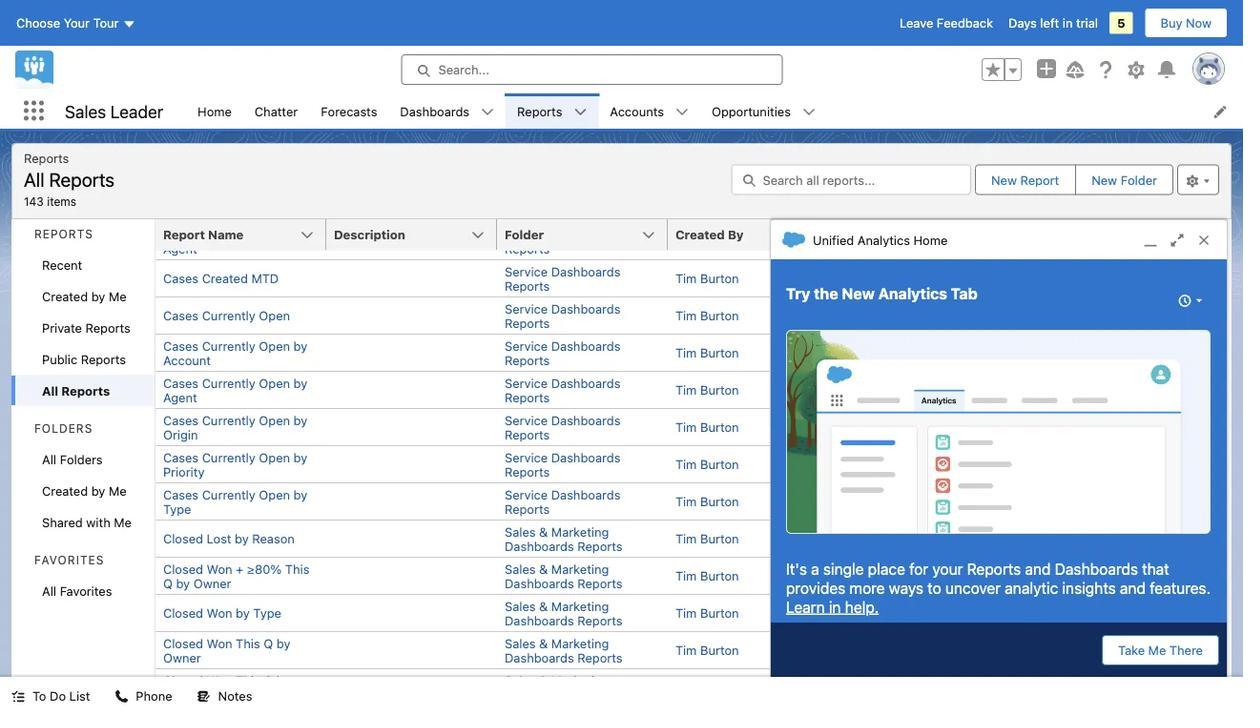 Task type: locate. For each thing, give the bounding box(es) containing it.
3 sales & marketing dashboards reports link from the top
[[505, 599, 623, 628]]

tim for cases currently open by agent
[[675, 383, 697, 397]]

lost
[[207, 532, 231, 546]]

unified analytics home image
[[786, 330, 1211, 534]]

created by me for reports
[[42, 289, 127, 303]]

tim burton for cases currently open by account
[[675, 346, 739, 360]]

cases up account
[[163, 309, 199, 323]]

private
[[42, 321, 82, 335]]

6 service from the top
[[505, 413, 548, 427]]

4 pm from the top
[[949, 383, 968, 397]]

11 burton from the top
[[700, 644, 739, 658]]

type
[[163, 502, 191, 516], [253, 606, 281, 621], [163, 688, 191, 702]]

owner inside closed won + ≥80% this q by owner
[[193, 576, 231, 591]]

8 tim from the top
[[675, 532, 697, 546]]

5 9/28/2023, 12:04 pm from the top
[[846, 420, 968, 435]]

& for closed won + ≥80% this q by owner
[[539, 562, 548, 576]]

5 9/28/2023, from the top
[[846, 420, 910, 435]]

this inside closed won this q by owner
[[236, 636, 260, 651]]

text default image
[[802, 105, 816, 119], [11, 690, 25, 704], [197, 690, 210, 704]]

open inside the cases currently open by priority
[[259, 450, 290, 465]]

7 tim burton from the top
[[675, 495, 739, 509]]

5 marketing from the top
[[551, 674, 609, 688]]

7 tim burton link from the top
[[675, 495, 739, 509]]

by right "notes" 'button' in the bottom of the page
[[277, 674, 291, 688]]

all folders link
[[11, 444, 155, 475]]

2 open from the top
[[259, 339, 290, 353]]

dashboards inside list item
[[400, 104, 470, 118]]

5 tim burton link from the top
[[675, 420, 739, 435]]

2 tim burton link from the top
[[675, 309, 739, 323]]

open inside the cases currently open by account
[[259, 339, 290, 353]]

1 9/28/2023, 12:04 pm from the top
[[846, 271, 968, 286]]

this up notes
[[236, 674, 260, 688]]

all down shared
[[42, 584, 56, 598]]

open
[[259, 309, 290, 323], [259, 339, 290, 353], [259, 376, 290, 390], [259, 413, 290, 427], [259, 450, 290, 465], [259, 488, 290, 502]]

this
[[285, 562, 310, 576], [236, 636, 260, 651], [236, 674, 260, 688]]

sales for closed won this q by type
[[505, 674, 536, 688]]

all
[[24, 168, 44, 190], [42, 384, 58, 398], [42, 452, 56, 467], [42, 584, 56, 598]]

cases for cases currently open
[[163, 309, 199, 323]]

me right with
[[114, 515, 132, 530]]

currently down cases currently open link
[[202, 339, 256, 353]]

analytics
[[857, 233, 910, 247], [878, 285, 947, 303]]

0 vertical spatial in
[[1063, 16, 1073, 30]]

dashboards list item
[[389, 94, 506, 129]]

sales & marketing dashboards reports link for closed won this q by type
[[505, 674, 623, 702]]

cases down report name
[[163, 271, 199, 286]]

currently for agent
[[202, 376, 256, 390]]

1 12:04 from the top
[[914, 271, 946, 286]]

days
[[1009, 16, 1037, 30]]

6 service dashboards reports link from the top
[[505, 413, 621, 442]]

1 horizontal spatial home
[[914, 233, 948, 247]]

this for closed won this q by type
[[236, 674, 260, 688]]

won down closed won by type
[[207, 636, 232, 651]]

home inside dialog
[[914, 233, 948, 247]]

that
[[1142, 560, 1169, 578]]

tim burton link for closed won by type
[[675, 606, 739, 621]]

this right ≥80%
[[285, 562, 310, 576]]

&
[[539, 525, 548, 539], [539, 562, 548, 576], [539, 599, 548, 613], [539, 636, 548, 651], [539, 674, 548, 688]]

11 tim burton from the top
[[675, 644, 739, 658]]

service for cases currently open
[[505, 301, 548, 316]]

pm for closed won by type
[[949, 606, 968, 621]]

mtd right name
[[245, 227, 273, 241]]

2 9/28/2023, from the top
[[846, 309, 910, 323]]

0 vertical spatial this
[[285, 562, 310, 576]]

list containing home
[[186, 94, 1243, 129]]

9 9/28/2023, 12:04 pm from the top
[[846, 569, 968, 583]]

closed inside closed won this q by owner
[[163, 636, 203, 651]]

text default image inside dashboards list item
[[481, 105, 494, 119]]

service for cases currently open by priority
[[505, 450, 548, 465]]

burton for closed lost by reason
[[700, 532, 739, 546]]

by down the cases currently open by account
[[294, 376, 307, 390]]

closed inside closed won this q by type
[[163, 674, 203, 688]]

1 vertical spatial in
[[829, 598, 841, 616]]

won up closed won this q by owner link
[[207, 606, 232, 621]]

mtd down report name button
[[251, 271, 279, 286]]

7 12:04 from the top
[[914, 495, 946, 509]]

6 9/28/2023, 12:04 pm from the top
[[846, 457, 968, 472]]

1 horizontal spatial text default image
[[197, 690, 210, 704]]

opportunities list item
[[700, 94, 827, 129]]

text default image inside phone button
[[115, 690, 128, 704]]

to
[[928, 579, 941, 597]]

q inside closed won this q by owner
[[264, 636, 273, 651]]

8 12:04 from the top
[[914, 532, 946, 546]]

take me there link
[[1102, 635, 1219, 666]]

me inside dialog
[[1148, 644, 1166, 658]]

service for cases closed mtd by agent
[[505, 227, 548, 241]]

5 service dashboards reports from the top
[[505, 376, 621, 405]]

closed for closed won by type
[[163, 606, 203, 621]]

cases inside cases currently open by origin
[[163, 413, 199, 427]]

1 vertical spatial favorites
[[60, 584, 112, 598]]

closed
[[202, 227, 242, 241], [163, 532, 203, 546], [163, 562, 203, 576], [163, 606, 203, 621], [163, 636, 203, 651], [163, 674, 203, 688]]

description button
[[326, 219, 497, 250]]

9/28/2023, for cases currently open by type
[[846, 495, 910, 509]]

open down the cases currently open by account
[[259, 376, 290, 390]]

2 sales & marketing dashboards reports link from the top
[[505, 562, 623, 591]]

12:04 for closed lost by reason
[[914, 532, 946, 546]]

5 pm from the top
[[949, 420, 968, 435]]

2 12:04 from the top
[[914, 309, 946, 323]]

try
[[786, 285, 810, 303]]

public
[[42, 352, 77, 366]]

items
[[47, 195, 76, 208]]

text default image for dashboards
[[481, 105, 494, 119]]

1 service from the top
[[505, 227, 548, 241]]

tim burton
[[675, 271, 739, 286], [675, 309, 739, 323], [675, 346, 739, 360], [675, 383, 739, 397], [675, 420, 739, 435], [675, 457, 739, 472], [675, 495, 739, 509], [675, 532, 739, 546], [675, 569, 739, 583], [675, 606, 739, 621], [675, 644, 739, 658]]

2 cases from the top
[[163, 271, 199, 286]]

text default image for reports
[[574, 105, 587, 119]]

created by me link for private
[[11, 281, 155, 312]]

9/28/2023, for cases currently open
[[846, 309, 910, 323]]

1 pm from the top
[[949, 271, 968, 286]]

0 vertical spatial q
[[163, 576, 173, 591]]

7 9/28/2023, from the top
[[846, 495, 910, 509]]

by up with
[[91, 484, 105, 498]]

0 vertical spatial folders
[[34, 422, 93, 436]]

1 horizontal spatial and
[[1120, 579, 1146, 597]]

won up notes
[[207, 674, 232, 688]]

by down cases currently open by origin link
[[294, 450, 307, 465]]

in right left
[[1063, 16, 1073, 30]]

choose your tour
[[16, 16, 119, 30]]

agent up origin
[[163, 390, 197, 405]]

1 horizontal spatial new
[[991, 173, 1017, 187]]

12:04 for cases created mtd
[[914, 271, 946, 286]]

home inside list
[[198, 104, 232, 118]]

cases up priority
[[163, 413, 199, 427]]

mtd for closed
[[245, 227, 273, 241]]

4 open from the top
[[259, 413, 290, 427]]

& for closed lost by reason
[[539, 525, 548, 539]]

7 9/28/2023, 12:04 pm from the top
[[846, 495, 968, 509]]

cases down cases currently open link
[[163, 339, 199, 353]]

2 horizontal spatial new
[[1092, 173, 1117, 187]]

private reports link
[[11, 312, 155, 343]]

q for closed won this q by owner
[[264, 636, 273, 651]]

help.
[[845, 598, 879, 616]]

cases currently open by type link
[[163, 488, 307, 516]]

1 tim burton from the top
[[675, 271, 739, 286]]

in
[[1063, 16, 1073, 30], [829, 598, 841, 616]]

0 horizontal spatial text default image
[[11, 690, 25, 704]]

owner up phone
[[163, 651, 201, 665]]

closed won by type
[[163, 606, 281, 621]]

text default image left to at the bottom left
[[11, 690, 25, 704]]

reports link
[[506, 94, 574, 129]]

1 created by me from the top
[[42, 289, 127, 303]]

cases closed mtd by agent
[[163, 227, 290, 256]]

3 won from the top
[[207, 636, 232, 651]]

burton
[[700, 271, 739, 286], [700, 309, 739, 323], [700, 346, 739, 360], [700, 383, 739, 397], [700, 420, 739, 435], [700, 457, 739, 472], [700, 495, 739, 509], [700, 532, 739, 546], [700, 569, 739, 583], [700, 606, 739, 621], [700, 644, 739, 658]]

marketing for closed won + ≥80% this q by owner
[[551, 562, 609, 576]]

unified analytics home
[[813, 233, 948, 247]]

sales & marketing dashboards reports link for closed won by type
[[505, 599, 623, 628]]

2 sales & marketing dashboards reports from the top
[[505, 562, 623, 591]]

0 vertical spatial created by me
[[42, 289, 127, 303]]

by down cases currently open by agent link
[[294, 413, 307, 427]]

by right name
[[276, 227, 290, 241]]

8 9/28/2023, 12:04 pm from the top
[[846, 532, 968, 546]]

cases
[[163, 227, 199, 241], [163, 271, 199, 286], [163, 309, 199, 323], [163, 339, 199, 353], [163, 376, 199, 390], [163, 413, 199, 427], [163, 450, 199, 465], [163, 488, 199, 502]]

2 & from the top
[[539, 562, 548, 576]]

burton for cases currently open by type
[[700, 495, 739, 509]]

text default image inside to do list button
[[11, 690, 25, 704]]

closed lost by reason link
[[163, 532, 295, 546]]

reports list item
[[506, 94, 599, 129]]

won inside closed won this q by owner
[[207, 636, 232, 651]]

5 cases from the top
[[163, 376, 199, 390]]

0 vertical spatial type
[[163, 502, 191, 516]]

cases currently open by agent link
[[163, 376, 307, 405]]

3 marketing from the top
[[551, 599, 609, 613]]

folders up shared with me link
[[60, 452, 103, 467]]

8 tim burton from the top
[[675, 532, 739, 546]]

0 vertical spatial created by me link
[[11, 281, 155, 312]]

won inside closed won this q by type
[[207, 674, 232, 688]]

by down 'closed won by type' "link"
[[277, 636, 291, 651]]

folders up all folders
[[34, 422, 93, 436]]

cases inside cases closed mtd by agent
[[163, 227, 199, 241]]

1 horizontal spatial folder
[[1121, 173, 1157, 187]]

report left name
[[163, 228, 205, 242]]

this down closed won by type
[[236, 636, 260, 651]]

3 sales & marketing dashboards reports from the top
[[505, 599, 623, 628]]

currently inside cases currently open by agent
[[202, 376, 256, 390]]

0 horizontal spatial and
[[1025, 560, 1051, 578]]

4 marketing from the top
[[551, 636, 609, 651]]

open down cases currently open by origin link
[[259, 450, 290, 465]]

sales & marketing dashboards reports link for closed won this q by owner
[[505, 636, 623, 665]]

q inside closed won + ≥80% this q by owner
[[163, 576, 173, 591]]

closed inside closed won + ≥80% this q by owner
[[163, 562, 203, 576]]

text default image down search... button
[[574, 105, 587, 119]]

marketing for closed won this q by type
[[551, 674, 609, 688]]

me right take
[[1148, 644, 1166, 658]]

account
[[163, 353, 211, 367]]

now
[[1186, 16, 1212, 30]]

6 service dashboards reports from the top
[[505, 413, 621, 442]]

by up reason
[[294, 488, 307, 502]]

tim burton link for cases currently open by account
[[675, 346, 739, 360]]

1 vertical spatial report
[[163, 228, 205, 242]]

2 vertical spatial q
[[264, 674, 273, 688]]

7 service dashboards reports from the top
[[505, 450, 621, 479]]

owner
[[193, 576, 231, 591], [163, 651, 201, 665]]

2 pm from the top
[[949, 309, 968, 323]]

by inside closed won + ≥80% this q by owner
[[176, 576, 190, 591]]

provides
[[786, 579, 846, 597]]

closed won this q by owner
[[163, 636, 291, 665]]

open down cases currently open by agent
[[259, 413, 290, 427]]

reports
[[517, 104, 562, 118], [24, 151, 69, 165], [49, 168, 114, 190], [34, 228, 93, 241], [505, 241, 550, 256], [505, 279, 550, 293], [505, 316, 550, 330], [85, 321, 131, 335], [81, 352, 126, 366], [505, 353, 550, 367], [61, 384, 110, 398], [505, 390, 550, 405], [505, 427, 550, 442], [505, 465, 550, 479], [505, 502, 550, 516], [577, 539, 623, 553], [967, 560, 1021, 578], [577, 576, 623, 591], [577, 613, 623, 628], [577, 651, 623, 665], [577, 688, 623, 702]]

choose
[[16, 16, 60, 30]]

type inside the "cases currently open by type"
[[163, 502, 191, 516]]

report left new folder
[[1020, 173, 1059, 187]]

4 tim from the top
[[675, 383, 697, 397]]

currently down cases currently open by origin link
[[202, 450, 256, 465]]

text default image inside accounts list item
[[675, 105, 689, 119]]

cases currently open by agent
[[163, 376, 307, 405]]

4 tim burton link from the top
[[675, 383, 739, 397]]

currently inside the cases currently open by account
[[202, 339, 256, 353]]

currently for account
[[202, 339, 256, 353]]

6 pm from the top
[[949, 457, 968, 472]]

cases inside the cases currently open by priority
[[163, 450, 199, 465]]

sales & marketing dashboards reports for closed won + ≥80% this q by owner
[[505, 562, 623, 591]]

1 horizontal spatial report
[[1020, 173, 1059, 187]]

won for owner
[[207, 636, 232, 651]]

5 burton from the top
[[700, 420, 739, 435]]

text default image left unified
[[782, 229, 805, 251]]

10 9/28/2023, from the top
[[846, 606, 910, 621]]

3 tim burton link from the top
[[675, 346, 739, 360]]

learn in help. link
[[786, 598, 879, 616]]

4 currently from the top
[[202, 413, 256, 427]]

currently up the cases currently open by account
[[202, 309, 256, 323]]

q down closed won by type
[[264, 636, 273, 651]]

reports inside it's a single place for your reports and dashboards that provides more ways to uncover analytic insights and features. learn in help.
[[967, 560, 1021, 578]]

currently down the cases currently open by account
[[202, 376, 256, 390]]

open inside the "cases currently open by type"
[[259, 488, 290, 502]]

1 vertical spatial folders
[[60, 452, 103, 467]]

analytics left tab
[[878, 285, 947, 303]]

1 created by me link from the top
[[11, 281, 155, 312]]

1 marketing from the top
[[551, 525, 609, 539]]

currently inside cases currently open by origin
[[202, 413, 256, 427]]

cell
[[326, 222, 497, 260], [668, 222, 839, 260], [839, 222, 1009, 260], [1009, 222, 1180, 260], [1180, 222, 1228, 260], [326, 260, 497, 297], [1009, 260, 1180, 297], [326, 297, 497, 334], [1009, 297, 1180, 334], [326, 334, 497, 371], [1009, 334, 1180, 371], [326, 371, 497, 408], [1009, 371, 1180, 408], [326, 408, 497, 446], [1009, 408, 1180, 446], [326, 446, 497, 483], [1009, 446, 1180, 483], [326, 483, 497, 520], [1009, 483, 1180, 520], [326, 520, 497, 557], [1009, 520, 1180, 557], [326, 557, 497, 594], [1009, 557, 1180, 594], [326, 594, 497, 632], [1009, 594, 1180, 632], [326, 632, 497, 669], [839, 632, 1009, 669], [1009, 632, 1180, 669], [326, 669, 497, 706], [668, 669, 839, 706], [839, 669, 1009, 706], [1009, 669, 1180, 706], [1180, 669, 1228, 706]]

new
[[991, 173, 1017, 187], [1092, 173, 1117, 187], [842, 285, 875, 303]]

cases inside the cases currently open by account
[[163, 339, 199, 353]]

sales & marketing dashboards reports for closed won by type
[[505, 599, 623, 628]]

currently down the cases currently open by priority link
[[202, 488, 256, 502]]

4 9/28/2023, 12:04 pm from the top
[[846, 383, 968, 397]]

all up shared
[[42, 452, 56, 467]]

6 9/28/2023, from the top
[[846, 457, 910, 472]]

tim burton for cases currently open by type
[[675, 495, 739, 509]]

cases down priority
[[163, 488, 199, 502]]

open inside cases currently open by origin
[[259, 413, 290, 427]]

search...
[[438, 62, 489, 77]]

agent inside cases closed mtd by agent
[[163, 241, 197, 256]]

9 pm from the top
[[949, 569, 968, 583]]

2 service from the top
[[505, 264, 548, 279]]

open up reason
[[259, 488, 290, 502]]

created by me
[[42, 289, 127, 303], [42, 484, 127, 498]]

created up cases currently open link
[[202, 271, 248, 286]]

service dashboards reports link for cases closed mtd by agent
[[505, 227, 621, 256]]

4 sales & marketing dashboards reports link from the top
[[505, 636, 623, 665]]

8 pm from the top
[[949, 532, 968, 546]]

tim for cases currently open by origin
[[675, 420, 697, 435]]

analytics right unified
[[857, 233, 910, 247]]

agent left name
[[163, 241, 197, 256]]

1 vertical spatial created by me
[[42, 484, 127, 498]]

sales
[[65, 101, 106, 121], [505, 525, 536, 539], [505, 562, 536, 576], [505, 599, 536, 613], [505, 636, 536, 651], [505, 674, 536, 688]]

1 vertical spatial owner
[[163, 651, 201, 665]]

pm for cases currently open
[[949, 309, 968, 323]]

0 vertical spatial analytics
[[857, 233, 910, 247]]

3 currently from the top
[[202, 376, 256, 390]]

and up 'analytic'
[[1025, 560, 1051, 578]]

text default image for to do list
[[11, 690, 25, 704]]

3 tim from the top
[[675, 346, 697, 360]]

owner inside closed won this q by owner
[[163, 651, 201, 665]]

6 tim from the top
[[675, 457, 697, 472]]

service
[[505, 227, 548, 241], [505, 264, 548, 279], [505, 301, 548, 316], [505, 339, 548, 353], [505, 376, 548, 390], [505, 413, 548, 427], [505, 450, 548, 465], [505, 488, 548, 502]]

text default image
[[481, 105, 494, 119], [574, 105, 587, 119], [675, 105, 689, 119], [782, 229, 805, 251], [115, 690, 128, 704]]

closed won by type link
[[163, 606, 281, 621]]

1 vertical spatial folder
[[505, 228, 544, 242]]

2 created by me from the top
[[42, 484, 127, 498]]

marketing for closed won this q by owner
[[551, 636, 609, 651]]

reports inside "list item"
[[517, 104, 562, 118]]

1 vertical spatial type
[[253, 606, 281, 621]]

tim burton for closed won by type
[[675, 606, 739, 621]]

in inside it's a single place for your reports and dashboards that provides more ways to uncover analytic insights and features. learn in help.
[[829, 598, 841, 616]]

5 tim from the top
[[675, 420, 697, 435]]

created by me link up private reports
[[11, 281, 155, 312]]

5 open from the top
[[259, 450, 290, 465]]

agent inside cases currently open by agent
[[163, 390, 197, 405]]

new folder
[[1092, 173, 1157, 187]]

sales & marketing dashboards reports link
[[505, 525, 623, 553], [505, 562, 623, 591], [505, 599, 623, 628], [505, 636, 623, 665], [505, 674, 623, 702]]

text default image right accounts
[[675, 105, 689, 119]]

8 9/28/2023, from the top
[[846, 532, 910, 546]]

burton for closed won this q by owner
[[700, 644, 739, 658]]

1 tim burton link from the top
[[675, 271, 739, 286]]

3 burton from the top
[[700, 346, 739, 360]]

9 9/28/2023, from the top
[[846, 569, 910, 583]]

2 burton from the top
[[700, 309, 739, 323]]

currently inside the "cases currently open by type"
[[202, 488, 256, 502]]

dashboards inside it's a single place for your reports and dashboards that provides more ways to uncover analytic insights and features. learn in help.
[[1055, 560, 1138, 578]]

4 & from the top
[[539, 636, 548, 651]]

all inside reports all reports 143 items
[[24, 168, 44, 190]]

created by me link up shared with me
[[11, 475, 155, 507]]

list
[[186, 94, 1243, 129]]

closed won this q by type link
[[163, 674, 291, 702]]

mtd inside cases closed mtd by agent
[[245, 227, 273, 241]]

by inside cases currently open by agent
[[294, 376, 307, 390]]

12:04 for closed won by type
[[914, 606, 946, 621]]

9 tim from the top
[[675, 569, 697, 583]]

closed won this q by type
[[163, 674, 291, 702]]

take me there
[[1118, 644, 1203, 658]]

2 9/28/2023, 12:04 pm from the top
[[846, 309, 968, 323]]

by up cases currently open by agent link
[[294, 339, 307, 353]]

closed for closed won this q by owner
[[163, 636, 203, 651]]

q up closed won by type
[[163, 576, 173, 591]]

service dashboards reports for cases currently open by type
[[505, 488, 621, 516]]

open up the cases currently open by account
[[259, 309, 290, 323]]

to do list button
[[0, 677, 102, 716]]

trial
[[1076, 16, 1098, 30]]

open down cases currently open link
[[259, 339, 290, 353]]

report
[[1020, 173, 1059, 187], [163, 228, 205, 242]]

text default image down search...
[[481, 105, 494, 119]]

12:04 for cases currently open
[[914, 309, 946, 323]]

2 vertical spatial this
[[236, 674, 260, 688]]

q inside closed won this q by type
[[264, 674, 273, 688]]

0 vertical spatial favorites
[[34, 554, 104, 567]]

reports all reports 143 items
[[24, 151, 114, 208]]

pm for cases currently open by origin
[[949, 420, 968, 435]]

q down closed won this q by owner link
[[264, 674, 273, 688]]

burton for cases currently open
[[700, 309, 739, 323]]

service dashboards reports link for cases currently open by agent
[[505, 376, 621, 405]]

me up with
[[109, 484, 127, 498]]

created by me down all folders link
[[42, 484, 127, 498]]

0 horizontal spatial new
[[842, 285, 875, 303]]

10 9/28/2023, 12:04 pm from the top
[[846, 606, 968, 621]]

1 vertical spatial mtd
[[251, 271, 279, 286]]

service dashboards reports for cases currently open
[[505, 301, 621, 330]]

shared
[[42, 515, 83, 530]]

11 tim from the top
[[675, 644, 697, 658]]

7 service dashboards reports link from the top
[[505, 450, 621, 479]]

open for cases currently open
[[259, 309, 290, 323]]

sales for closed won this q by owner
[[505, 636, 536, 651]]

0 horizontal spatial home
[[198, 104, 232, 118]]

tab
[[951, 285, 978, 303]]

cases inside cases currently open by agent
[[163, 376, 199, 390]]

9/28/2023, 12:04 pm
[[846, 271, 968, 286], [846, 309, 968, 323], [846, 346, 968, 360], [846, 383, 968, 397], [846, 420, 968, 435], [846, 457, 968, 472], [846, 495, 968, 509], [846, 532, 968, 546], [846, 569, 968, 583], [846, 606, 968, 621]]

name
[[208, 228, 244, 242]]

favorites up all favorites
[[34, 554, 104, 567]]

9/28/2023, 12:04 pm for cases currently open by priority
[[846, 457, 968, 472]]

by inside cases currently open by origin
[[294, 413, 307, 427]]

cases currently open
[[163, 309, 290, 323]]

0 vertical spatial mtd
[[245, 227, 273, 241]]

10 12:04 from the top
[[914, 606, 946, 621]]

9/28/2023, 12:04 pm for cases currently open by origin
[[846, 420, 968, 435]]

1 vertical spatial and
[[1120, 579, 1146, 597]]

9/28/2023, for cases currently open by priority
[[846, 457, 910, 472]]

cases down account
[[163, 376, 199, 390]]

text default image inside "notes" 'button'
[[197, 690, 210, 704]]

2 vertical spatial type
[[163, 688, 191, 702]]

by
[[276, 227, 290, 241], [91, 289, 105, 303], [294, 339, 307, 353], [294, 376, 307, 390], [294, 413, 307, 427], [294, 450, 307, 465], [91, 484, 105, 498], [294, 488, 307, 502], [235, 532, 249, 546], [176, 576, 190, 591], [236, 606, 250, 621], [277, 636, 291, 651], [277, 674, 291, 688]]

10 pm from the top
[[949, 606, 968, 621]]

0 vertical spatial and
[[1025, 560, 1051, 578]]

currently down cases currently open by agent link
[[202, 413, 256, 427]]

tim burton link for cases created mtd
[[675, 271, 739, 286]]

1 sales & marketing dashboards reports link from the top
[[505, 525, 623, 553]]

1 vertical spatial q
[[264, 636, 273, 651]]

cases left name
[[163, 227, 199, 241]]

0 vertical spatial owner
[[193, 576, 231, 591]]

1 cases from the top
[[163, 227, 199, 241]]

notes
[[218, 689, 252, 704]]

7 service from the top
[[505, 450, 548, 465]]

12:04 for closed won + ≥80% this q by owner
[[914, 569, 946, 583]]

owner left + on the bottom of page
[[193, 576, 231, 591]]

group
[[982, 58, 1022, 81]]

0 horizontal spatial report
[[163, 228, 205, 242]]

favorites down shared with me
[[60, 584, 112, 598]]

3 service dashboards reports from the top
[[505, 301, 621, 330]]

by down closed won + ≥80% this q by owner
[[236, 606, 250, 621]]

1 sales & marketing dashboards reports from the top
[[505, 525, 623, 553]]

tim burton for closed won + ≥80% this q by owner
[[675, 569, 739, 583]]

currently for priority
[[202, 450, 256, 465]]

burton for cases currently open by account
[[700, 346, 739, 360]]

created by me down "recent" link
[[42, 289, 127, 303]]

0 vertical spatial report
[[1020, 173, 1059, 187]]

1 vertical spatial home
[[914, 233, 948, 247]]

dashboards link
[[389, 94, 481, 129]]

by up 'closed won by type' "link"
[[176, 576, 190, 591]]

new for new report
[[991, 173, 1017, 187]]

cases down origin
[[163, 450, 199, 465]]

won left + on the bottom of page
[[207, 562, 232, 576]]

won inside closed won + ≥80% this q by owner
[[207, 562, 232, 576]]

1 vertical spatial agent
[[163, 390, 197, 405]]

phone
[[136, 689, 172, 704]]

text default image left phone
[[115, 690, 128, 704]]

this inside closed won this q by type
[[236, 674, 260, 688]]

2 service dashboards reports from the top
[[505, 264, 621, 293]]

1 vertical spatial created by me link
[[11, 475, 155, 507]]

7 tim from the top
[[675, 495, 697, 509]]

9 tim burton from the top
[[675, 569, 739, 583]]

home
[[198, 104, 232, 118], [914, 233, 948, 247]]

3 tim burton from the top
[[675, 346, 739, 360]]

11 tim burton link from the top
[[675, 644, 739, 658]]

reports inside 'link'
[[85, 321, 131, 335]]

0 horizontal spatial in
[[829, 598, 841, 616]]

in left help.
[[829, 598, 841, 616]]

it's a single place for your reports and dashboards that provides more ways to uncover analytic insights and features. learn in help.
[[786, 560, 1211, 616]]

tim burton link for cases currently open by priority
[[675, 457, 739, 472]]

all down 'public'
[[42, 384, 58, 398]]

and
[[1025, 560, 1051, 578], [1120, 579, 1146, 597]]

me up private reports
[[109, 289, 127, 303]]

4 tim burton from the top
[[675, 383, 739, 397]]

type inside closed won this q by type
[[163, 688, 191, 702]]

open inside cases currently open by agent
[[259, 376, 290, 390]]

5 service from the top
[[505, 376, 548, 390]]

phone button
[[103, 677, 184, 716]]

service for cases created mtd
[[505, 264, 548, 279]]

tim burton link for cases currently open by agent
[[675, 383, 739, 397]]

1 vertical spatial this
[[236, 636, 260, 651]]

6 cases from the top
[[163, 413, 199, 427]]

by inside the cases currently open by priority
[[294, 450, 307, 465]]

5 12:04 from the top
[[914, 420, 946, 435]]

and down that
[[1120, 579, 1146, 597]]

1 service dashboards reports from the top
[[505, 227, 621, 256]]

text default image inside reports "list item"
[[574, 105, 587, 119]]

cases inside the "cases currently open by type"
[[163, 488, 199, 502]]

buy now button
[[1144, 8, 1228, 38]]

text default image right opportunities
[[802, 105, 816, 119]]

8 tim burton link from the top
[[675, 532, 739, 546]]

4 sales & marketing dashboards reports from the top
[[505, 636, 623, 665]]

by inside cases closed mtd by agent
[[276, 227, 290, 241]]

2 horizontal spatial text default image
[[802, 105, 816, 119]]

4 won from the top
[[207, 674, 232, 688]]

0 vertical spatial home
[[198, 104, 232, 118]]

currently inside the cases currently open by priority
[[202, 450, 256, 465]]

all up 143
[[24, 168, 44, 190]]

10 burton from the top
[[700, 606, 739, 621]]

marketing for closed won by type
[[551, 599, 609, 613]]

text default image left notes
[[197, 690, 210, 704]]

0 vertical spatial agent
[[163, 241, 197, 256]]

service dashboards reports link for cases currently open by type
[[505, 488, 621, 516]]



Task type: vqa. For each thing, say whether or not it's contained in the screenshot.
service dashboards reports related to Cases Currently Open by Type
yes



Task type: describe. For each thing, give the bounding box(es) containing it.
text default image for notes
[[197, 690, 210, 704]]

service dashboards reports for cases currently open by origin
[[505, 413, 621, 442]]

9/28/2023, for cases currently open by account
[[846, 346, 910, 360]]

created down recent
[[42, 289, 88, 303]]

days left in trial
[[1009, 16, 1098, 30]]

agent for cases closed mtd by agent
[[163, 241, 197, 256]]

by inside closed won this q by type
[[277, 674, 291, 688]]

service dashboards reports for cases currently open by agent
[[505, 376, 621, 405]]

all reports link
[[11, 375, 155, 406]]

with
[[86, 515, 110, 530]]

burton for cases currently open by agent
[[700, 383, 739, 397]]

by inside the "cases currently open by type"
[[294, 488, 307, 502]]

pm for closed lost by reason
[[949, 532, 968, 546]]

service dashboards reports link for cases currently open by account
[[505, 339, 621, 367]]

tim burton link for cases currently open
[[675, 309, 739, 323]]

1 vertical spatial analytics
[[878, 285, 947, 303]]

unified analytics home dialog
[[770, 219, 1228, 677]]

sales for closed lost by reason
[[505, 525, 536, 539]]

new report button
[[976, 166, 1074, 194]]

burton for closed won + ≥80% this q by owner
[[700, 569, 739, 583]]

tim burton for cases created mtd
[[675, 271, 739, 286]]

insights
[[1062, 579, 1116, 597]]

your
[[933, 560, 963, 578]]

service dashboards reports for cases closed mtd by agent
[[505, 227, 621, 256]]

cases created mtd link
[[163, 271, 279, 286]]

by
[[728, 228, 744, 242]]

chatter link
[[243, 94, 309, 129]]

cases for cases currently open by account
[[163, 339, 199, 353]]

origin
[[163, 427, 198, 442]]

shared with me link
[[11, 507, 155, 538]]

won for q
[[207, 562, 232, 576]]

by inside the cases currently open by account
[[294, 339, 307, 353]]

all reports
[[42, 384, 110, 398]]

cases currently open by priority
[[163, 450, 307, 479]]

closed won + ≥80% this q by owner link
[[163, 562, 310, 591]]

0 horizontal spatial folder
[[505, 228, 544, 242]]

cases for cases currently open by priority
[[163, 450, 199, 465]]

tim burton for cases currently open
[[675, 309, 739, 323]]

cases currently open by account
[[163, 339, 307, 367]]

tim for closed won + ≥80% this q by owner
[[675, 569, 697, 583]]

sales & marketing dashboards reports for closed lost by reason
[[505, 525, 623, 553]]

cases currently open by origin
[[163, 413, 307, 442]]

q for closed won this q by type
[[264, 674, 273, 688]]

do
[[50, 689, 66, 704]]

Search all reports... text field
[[731, 165, 971, 195]]

closed won + ≥80% this q by owner
[[163, 562, 310, 591]]

pm for cases currently open by agent
[[949, 383, 968, 397]]

this for closed won this q by owner
[[236, 636, 260, 651]]

created by button
[[668, 219, 839, 250]]

open for cases currently open by origin
[[259, 413, 290, 427]]

the
[[814, 285, 838, 303]]

tim for closed won by type
[[675, 606, 697, 621]]

your
[[64, 16, 90, 30]]

priority
[[163, 465, 205, 479]]

new for new folder
[[1092, 173, 1117, 187]]

pm for closed won + ≥80% this q by owner
[[949, 569, 968, 583]]

open for cases currently open by account
[[259, 339, 290, 353]]

features.
[[1150, 579, 1211, 597]]

new report
[[991, 173, 1059, 187]]

to
[[32, 689, 46, 704]]

cases for cases closed mtd by agent
[[163, 227, 199, 241]]

tim burton for closed lost by reason
[[675, 532, 739, 546]]

by inside closed won this q by owner
[[277, 636, 291, 651]]

cases closed mtd by agent link
[[163, 227, 290, 256]]

0 vertical spatial folder
[[1121, 173, 1157, 187]]

folder button
[[497, 219, 668, 250]]

≥80%
[[247, 562, 282, 576]]

mtd for created
[[251, 271, 279, 286]]

new folder button
[[1075, 165, 1174, 195]]

cases currently open by type
[[163, 488, 307, 516]]

notes button
[[186, 677, 264, 716]]

open for cases currently open by type
[[259, 488, 290, 502]]

burton for cases created mtd
[[700, 271, 739, 286]]

tim burton for cases currently open by priority
[[675, 457, 739, 472]]

leave feedback
[[900, 16, 993, 30]]

created by me link for shared
[[11, 475, 155, 507]]

sales & marketing dashboards reports for closed won this q by type
[[505, 674, 623, 702]]

unified
[[813, 233, 854, 247]]

opportunities
[[712, 104, 791, 118]]

9/28/2023, 12:04 pm for closed won + ≥80% this q by owner
[[846, 569, 968, 583]]

tim for cases currently open by type
[[675, 495, 697, 509]]

service dashboards reports link for cases created mtd
[[505, 264, 621, 293]]

to do list
[[32, 689, 90, 704]]

there
[[1170, 644, 1203, 658]]

9/28/2023, 12:04 pm for cases currently open by agent
[[846, 383, 968, 397]]

tim for cases currently open by account
[[675, 346, 697, 360]]

cases currently open by account link
[[163, 339, 307, 367]]

feedback
[[937, 16, 993, 30]]

recent
[[42, 258, 82, 272]]

sales & marketing dashboards reports for closed won this q by owner
[[505, 636, 623, 665]]

service dashboards reports link for cases currently open
[[505, 301, 621, 330]]

service dashboards reports for cases currently open by priority
[[505, 450, 621, 479]]

2 won from the top
[[207, 606, 232, 621]]

recent link
[[11, 249, 155, 281]]

1 horizontal spatial in
[[1063, 16, 1073, 30]]

all folders
[[42, 452, 103, 467]]

all for all reports
[[42, 384, 58, 398]]

marketing for closed lost by reason
[[551, 525, 609, 539]]

it's
[[786, 560, 807, 578]]

all favorites link
[[11, 575, 155, 607]]

reason
[[252, 532, 295, 546]]

9/28/2023, 12:04 pm for closed lost by reason
[[846, 532, 968, 546]]

home link
[[186, 94, 243, 129]]

9/28/2023, for closed won by type
[[846, 606, 910, 621]]

text default image inside the opportunities "list item"
[[802, 105, 816, 119]]

forecasts link
[[309, 94, 389, 129]]

cases for cases created mtd
[[163, 271, 199, 286]]

closed won this q by owner link
[[163, 636, 291, 665]]

closed for closed won this q by type
[[163, 674, 203, 688]]

chatter
[[255, 104, 298, 118]]

currently for type
[[202, 488, 256, 502]]

text default image for accounts
[[675, 105, 689, 119]]

created up shared
[[42, 484, 88, 498]]

sales for closed won + ≥80% this q by owner
[[505, 562, 536, 576]]

cases for cases currently open by origin
[[163, 413, 199, 427]]

by up private reports
[[91, 289, 105, 303]]

accounts list item
[[599, 94, 700, 129]]

sales & marketing dashboards reports link for closed lost by reason
[[505, 525, 623, 553]]

new inside unified analytics home dialog
[[842, 285, 875, 303]]

public reports
[[42, 352, 126, 366]]

shared with me
[[42, 515, 132, 530]]

for
[[909, 560, 929, 578]]

forecasts
[[321, 104, 377, 118]]

search... button
[[401, 54, 783, 85]]

created left by at the top of the page
[[675, 228, 725, 242]]

buy now
[[1161, 16, 1212, 30]]

private reports
[[42, 321, 131, 335]]

& for closed won by type
[[539, 599, 548, 613]]

leave
[[900, 16, 933, 30]]

list
[[69, 689, 90, 704]]

analytic
[[1005, 579, 1058, 597]]

single
[[823, 560, 864, 578]]

cases currently open by priority link
[[163, 450, 307, 479]]

created by me for with
[[42, 484, 127, 498]]

closed lost by reason
[[163, 532, 295, 546]]

9/28/2023, 12:04 pm for closed won by type
[[846, 606, 968, 621]]

place
[[868, 560, 905, 578]]

opportunities link
[[700, 94, 802, 129]]

more
[[850, 579, 885, 597]]

9/28/2023, 12:04 pm for cases currently open by type
[[846, 495, 968, 509]]

pm for cases currently open by account
[[949, 346, 968, 360]]

accounts
[[610, 104, 664, 118]]

9/28/2023, 12:04 pm for cases currently open
[[846, 309, 968, 323]]

12:04 for cases currently open by priority
[[914, 457, 946, 472]]

service for cases currently open by account
[[505, 339, 548, 353]]

open for cases currently open by priority
[[259, 450, 290, 465]]

report name
[[163, 228, 244, 242]]

sales for closed won by type
[[505, 599, 536, 613]]

agent for cases currently open by agent
[[163, 390, 197, 405]]

pm for cases created mtd
[[949, 271, 968, 286]]

this inside closed won + ≥80% this q by owner
[[285, 562, 310, 576]]

leader
[[110, 101, 163, 121]]

tim burton link for cases currently open by type
[[675, 495, 739, 509]]

open for cases currently open by agent
[[259, 376, 290, 390]]

12:04 for cases currently open by agent
[[914, 383, 946, 397]]

service dashboards reports link for cases currently open by priority
[[505, 450, 621, 479]]

cases currently open by origin link
[[163, 413, 307, 442]]

tour
[[93, 16, 119, 30]]

cases created mtd
[[163, 271, 279, 286]]

accounts link
[[599, 94, 675, 129]]

143
[[24, 195, 44, 208]]

cases for cases currently open by agent
[[163, 376, 199, 390]]

tim burton for closed won this q by owner
[[675, 644, 739, 658]]

tim for cases created mtd
[[675, 271, 697, 286]]

sales & marketing dashboards reports link for closed won + ≥80% this q by owner
[[505, 562, 623, 591]]

description
[[334, 228, 405, 242]]

tim burton link for closed lost by reason
[[675, 532, 739, 546]]

& for closed won this q by type
[[539, 674, 548, 688]]

created left on
[[846, 228, 896, 242]]

5
[[1117, 16, 1125, 30]]

9/28/2023, for closed lost by reason
[[846, 532, 910, 546]]

by right lost
[[235, 532, 249, 546]]

learn
[[786, 598, 825, 616]]

sales leader
[[65, 101, 163, 121]]

1 currently from the top
[[202, 309, 256, 323]]

uncover
[[945, 579, 1001, 597]]

created on button
[[839, 219, 1009, 250]]

closed inside cases closed mtd by agent
[[202, 227, 242, 241]]



